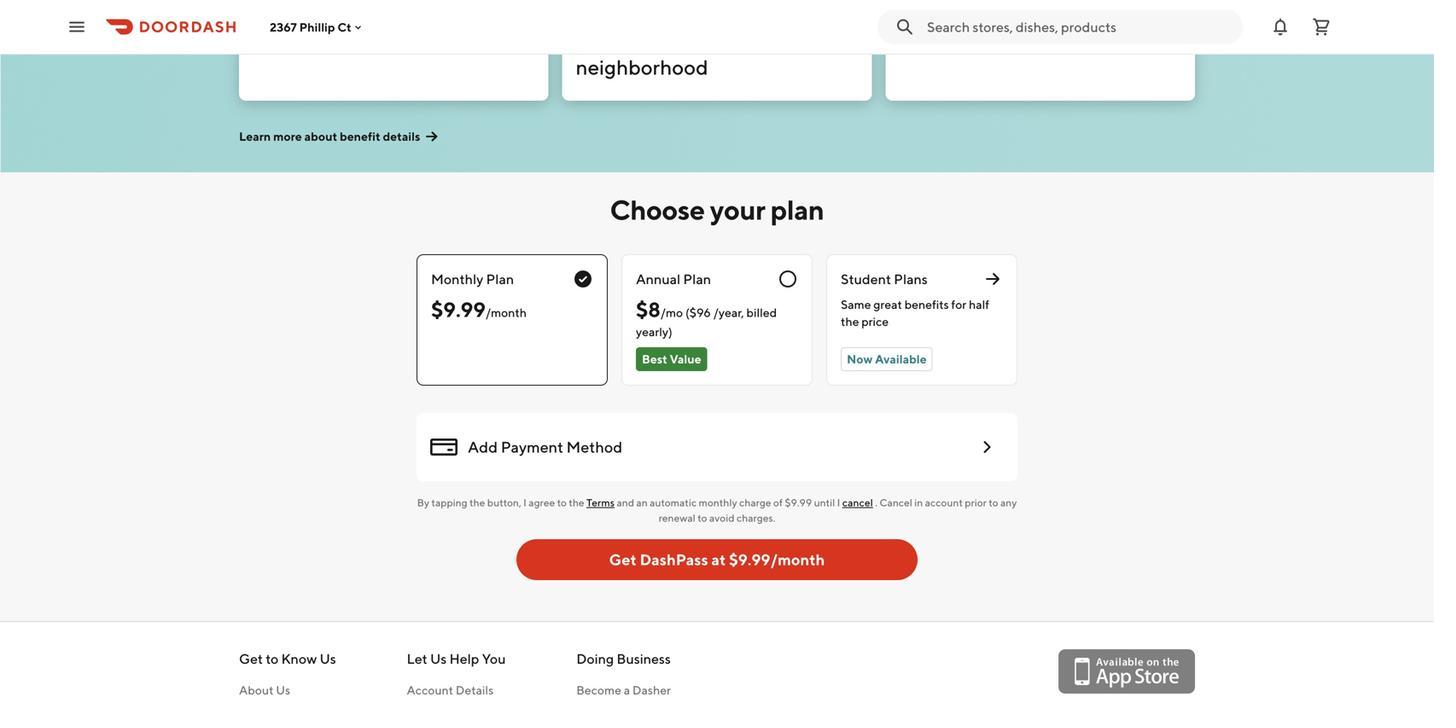 Task type: describe. For each thing, give the bounding box(es) containing it.
monthly plan
[[431, 271, 514, 287]]

add
[[468, 438, 498, 456]]

$8
[[636, 297, 660, 322]]

($96
[[685, 306, 711, 320]]

become a dasher
[[576, 683, 671, 697]]

$9.99 /month
[[431, 297, 527, 322]]

neighborhood
[[576, 55, 708, 79]]

avoid
[[709, 512, 735, 524]]

about
[[239, 683, 273, 697]]

a
[[624, 683, 630, 697]]

tapping
[[431, 497, 467, 509]]

agree
[[529, 497, 555, 509]]

available
[[875, 352, 927, 366]]

contracts
[[931, 4, 1019, 28]]

2 i from the left
[[837, 497, 840, 509]]

notification bell image
[[1270, 17, 1291, 37]]

cancel
[[842, 497, 873, 509]]

about
[[304, 129, 337, 143]]

open menu image
[[67, 17, 87, 37]]

now
[[847, 352, 873, 366]]

cancel link
[[842, 497, 873, 509]]

process
[[1017, 29, 1088, 54]]

to left any
[[989, 497, 998, 509]]

get to know us
[[239, 651, 336, 667]]

.
[[875, 497, 878, 509]]

Store search: begin typing to search for stores available on DoorDash text field
[[927, 17, 1233, 36]]

same
[[841, 297, 871, 312]]

to left know
[[266, 651, 278, 667]]

in inside . cancel in account prior to any renewal to avoid charges.
[[914, 497, 923, 509]]

/mo ($96 /year, billed yearly)
[[636, 306, 777, 339]]

doing
[[576, 651, 614, 667]]

student
[[841, 271, 891, 287]]

members-
[[253, 4, 350, 28]]

get dashpass at $9.99/month
[[609, 551, 825, 569]]

renewal
[[659, 512, 695, 524]]

terms link
[[586, 497, 615, 509]]

the inside the 'same great benefits for half the price'
[[841, 315, 859, 329]]

phillip
[[299, 20, 335, 34]]

now available
[[847, 352, 927, 366]]

0 items, open order cart image
[[1311, 17, 1332, 37]]

and inside thousands of local and national favorites in your neighborhood
[[752, 4, 787, 28]]

only
[[350, 4, 389, 28]]

0 horizontal spatial $9.99
[[431, 297, 486, 322]]

thousands
[[576, 4, 676, 28]]

2367 phillip ct button
[[270, 20, 365, 34]]

and inside "no contracts and seamless cancellation process"
[[1023, 4, 1058, 28]]

details
[[456, 683, 494, 697]]

best value
[[642, 352, 701, 366]]

billed
[[746, 306, 777, 320]]

0 horizontal spatial the
[[469, 497, 485, 509]]

members-only exclusive offers and items
[[253, 4, 479, 54]]

offers
[[253, 29, 306, 54]]

/year,
[[713, 306, 744, 320]]

prior
[[965, 497, 987, 509]]

in inside thousands of local and national favorites in your neighborhood
[[740, 29, 757, 54]]

value
[[670, 352, 701, 366]]

ct
[[337, 20, 351, 34]]

seamless
[[1062, 4, 1146, 28]]

button,
[[487, 497, 521, 509]]

terms
[[586, 497, 615, 509]]

to left avoid
[[698, 512, 707, 524]]

until
[[814, 497, 835, 509]]

doing business
[[576, 651, 671, 667]]

learn
[[239, 129, 271, 143]]

half
[[969, 297, 989, 312]]

exclusive
[[393, 4, 479, 28]]

/month
[[486, 306, 527, 320]]

account
[[407, 683, 453, 697]]

dasher
[[632, 683, 671, 697]]

no
[[899, 4, 927, 28]]

price
[[861, 315, 889, 329]]

annual plan
[[636, 271, 711, 287]]

any
[[1000, 497, 1017, 509]]

2367 phillip ct
[[270, 20, 351, 34]]

great
[[873, 297, 902, 312]]

items
[[349, 29, 400, 54]]

become a dasher link
[[576, 682, 717, 699]]

student plans
[[841, 271, 928, 287]]



Task type: vqa. For each thing, say whether or not it's contained in the screenshot.
account details
yes



Task type: locate. For each thing, give the bounding box(es) containing it.
benefit
[[340, 129, 380, 143]]

1 horizontal spatial $9.99
[[785, 497, 812, 509]]

0 horizontal spatial of
[[681, 4, 699, 28]]

1 horizontal spatial of
[[773, 497, 783, 509]]

0 vertical spatial $9.99
[[431, 297, 486, 322]]

us for let us help you
[[430, 651, 447, 667]]

help
[[449, 651, 479, 667]]

best
[[642, 352, 667, 366]]

to right agree in the left bottom of the page
[[557, 497, 567, 509]]

plans
[[894, 271, 928, 287]]

let
[[407, 651, 427, 667]]

you
[[482, 651, 506, 667]]

1 horizontal spatial plan
[[683, 271, 711, 287]]

add payment method
[[468, 438, 623, 456]]

and down members-
[[310, 29, 345, 54]]

1 vertical spatial $9.99
[[785, 497, 812, 509]]

about us
[[239, 683, 290, 697]]

get for get dashpass at $9.99/month
[[609, 551, 637, 569]]

get inside button
[[609, 551, 637, 569]]

and right local
[[752, 4, 787, 28]]

your inside thousands of local and national favorites in your neighborhood
[[761, 29, 802, 54]]

us right about
[[276, 683, 290, 697]]

0 vertical spatial of
[[681, 4, 699, 28]]

same great benefits for half the price
[[841, 297, 989, 329]]

yearly)
[[636, 325, 672, 339]]

more
[[273, 129, 302, 143]]

1 plan from the left
[[486, 271, 514, 287]]

get up about
[[239, 651, 263, 667]]

2 plan from the left
[[683, 271, 711, 287]]

about us link
[[239, 682, 336, 699]]

plan
[[771, 194, 824, 226]]

i
[[523, 497, 527, 509], [837, 497, 840, 509]]

an
[[636, 497, 648, 509]]

for
[[951, 297, 966, 312]]

0 vertical spatial get
[[609, 551, 637, 569]]

annual
[[636, 271, 680, 287]]

i left agree in the left bottom of the page
[[523, 497, 527, 509]]

0 vertical spatial in
[[740, 29, 757, 54]]

2 horizontal spatial us
[[430, 651, 447, 667]]

$9.99 left until
[[785, 497, 812, 509]]

monthly
[[699, 497, 737, 509]]

of inside thousands of local and national favorites in your neighborhood
[[681, 4, 699, 28]]

0 vertical spatial your
[[761, 29, 802, 54]]

learn more about benefit details
[[239, 129, 420, 143]]

and left an
[[617, 497, 634, 509]]

account details link
[[407, 682, 506, 699]]

and inside members-only exclusive offers and items
[[310, 29, 345, 54]]

the left terms "link"
[[569, 497, 584, 509]]

and up process
[[1023, 4, 1058, 28]]

1 horizontal spatial us
[[320, 651, 336, 667]]

us right know
[[320, 651, 336, 667]]

1 vertical spatial your
[[710, 194, 765, 226]]

1 vertical spatial of
[[773, 497, 783, 509]]

become
[[576, 683, 621, 697]]

your
[[761, 29, 802, 54], [710, 194, 765, 226]]

1 horizontal spatial get
[[609, 551, 637, 569]]

$9.99 down monthly
[[431, 297, 486, 322]]

$9.99/month
[[729, 551, 825, 569]]

in right cancel
[[914, 497, 923, 509]]

us
[[320, 651, 336, 667], [430, 651, 447, 667], [276, 683, 290, 697]]

account details
[[407, 683, 494, 697]]

the left "button,"
[[469, 497, 485, 509]]

in down local
[[740, 29, 757, 54]]

1 horizontal spatial the
[[569, 497, 584, 509]]

monthly
[[431, 271, 483, 287]]

plan for $8
[[683, 271, 711, 287]]

know
[[281, 651, 317, 667]]

0 horizontal spatial plan
[[486, 271, 514, 287]]

0 horizontal spatial in
[[740, 29, 757, 54]]

dashpass
[[640, 551, 708, 569]]

and
[[752, 4, 787, 28], [1023, 4, 1058, 28], [310, 29, 345, 54], [617, 497, 634, 509]]

1 vertical spatial get
[[239, 651, 263, 667]]

of up favorites
[[681, 4, 699, 28]]

i right until
[[837, 497, 840, 509]]

to
[[557, 497, 567, 509], [989, 497, 998, 509], [698, 512, 707, 524], [266, 651, 278, 667]]

thousands of local and national favorites in your neighborhood
[[576, 4, 802, 79]]

get
[[609, 551, 637, 569], [239, 651, 263, 667]]

by
[[417, 497, 429, 509]]

benefits
[[904, 297, 949, 312]]

plan up ($96
[[683, 271, 711, 287]]

national
[[576, 29, 651, 54]]

0 horizontal spatial us
[[276, 683, 290, 697]]

plan for $9.99
[[486, 271, 514, 287]]

$9.99
[[431, 297, 486, 322], [785, 497, 812, 509]]

get left dashpass
[[609, 551, 637, 569]]

the
[[841, 315, 859, 329], [469, 497, 485, 509], [569, 497, 584, 509]]

1 vertical spatial in
[[914, 497, 923, 509]]

charge
[[739, 497, 771, 509]]

2367
[[270, 20, 297, 34]]

get for get to know us
[[239, 651, 263, 667]]

favorites
[[655, 29, 735, 54]]

1 horizontal spatial i
[[837, 497, 840, 509]]

2 horizontal spatial the
[[841, 315, 859, 329]]

1 horizontal spatial in
[[914, 497, 923, 509]]

business
[[617, 651, 671, 667]]

us for about us
[[276, 683, 290, 697]]

local
[[704, 4, 747, 28]]

at
[[711, 551, 726, 569]]

the down same
[[841, 315, 859, 329]]

cancel
[[880, 497, 912, 509]]

plan up "/month" on the top of the page
[[486, 271, 514, 287]]

account
[[925, 497, 963, 509]]

0 horizontal spatial i
[[523, 497, 527, 509]]

details
[[383, 129, 420, 143]]

automatic
[[650, 497, 697, 509]]

of right charge
[[773, 497, 783, 509]]

0 horizontal spatial get
[[239, 651, 263, 667]]

/mo
[[660, 306, 683, 320]]

by tapping the button, i agree to the terms and an automatic monthly charge of $9.99 until i cancel
[[417, 497, 873, 509]]

. cancel in account prior to any renewal to avoid charges.
[[659, 497, 1017, 524]]

of
[[681, 4, 699, 28], [773, 497, 783, 509]]

us right let
[[430, 651, 447, 667]]

payment
[[501, 438, 563, 456]]

1 i from the left
[[523, 497, 527, 509]]

charges.
[[737, 512, 775, 524]]

no contracts and seamless cancellation process
[[899, 4, 1146, 54]]

choose your plan
[[610, 194, 824, 226]]

choose
[[610, 194, 705, 226]]



